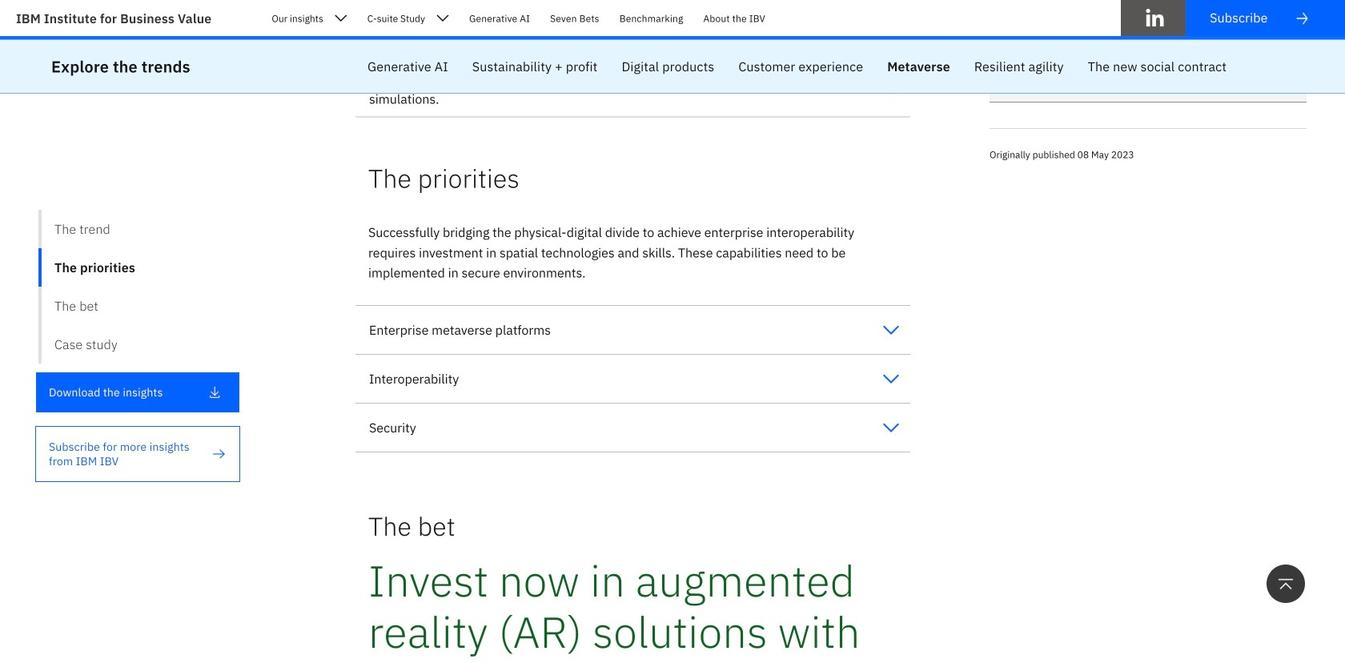 Task type: locate. For each thing, give the bounding box(es) containing it.
open menu image
[[1281, 80, 1294, 93]]

download_white image
[[210, 385, 220, 400]]

right arrow blue image
[[213, 449, 225, 459]]

None button
[[990, 70, 1307, 103]]



Task type: vqa. For each thing, say whether or not it's contained in the screenshot.
Let's talk element
no



